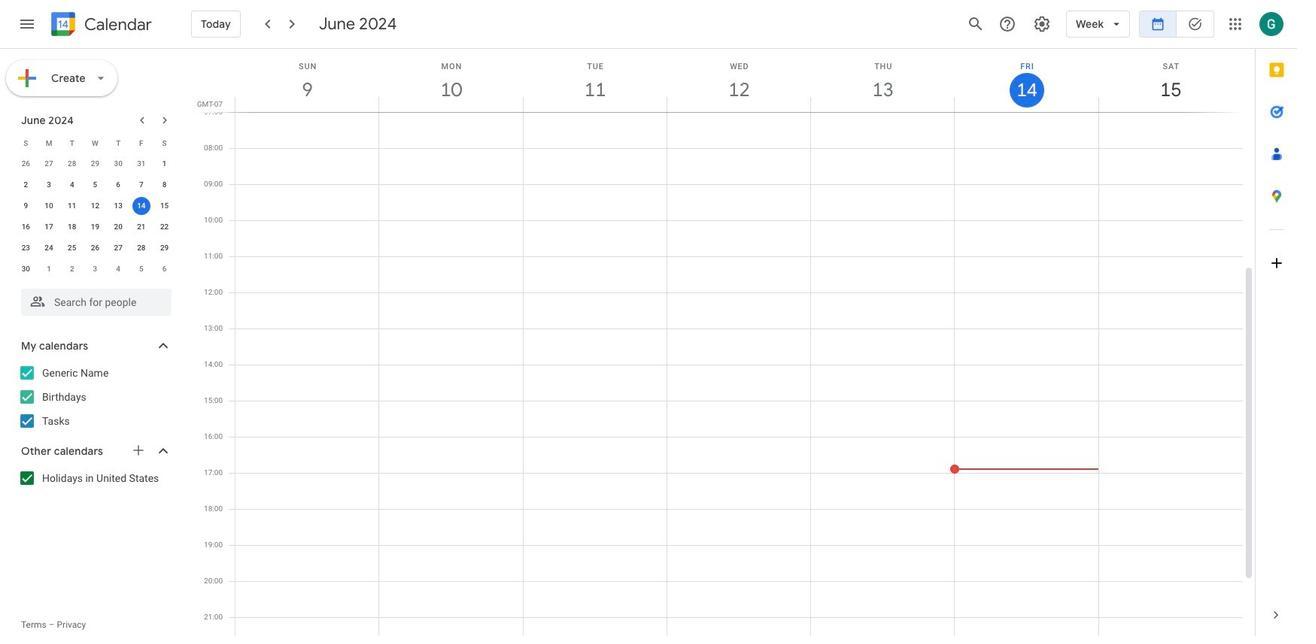 Task type: vqa. For each thing, say whether or not it's contained in the screenshot.
8 in April grid
no



Task type: describe. For each thing, give the bounding box(es) containing it.
my calendars list
[[3, 361, 187, 433]]

26 element
[[86, 239, 104, 257]]

28 element
[[132, 239, 150, 257]]

cell inside the june 2024 grid
[[130, 196, 153, 217]]

june 2024 grid
[[14, 132, 176, 280]]

heading inside 'calendar' element
[[81, 15, 152, 33]]

6 column header from the left
[[954, 49, 1099, 112]]

may 27 element
[[40, 155, 58, 173]]

14, today element
[[132, 197, 150, 215]]

2 row from the top
[[14, 153, 176, 175]]

6 row from the top
[[14, 238, 176, 259]]

21 element
[[132, 218, 150, 236]]

july 2 element
[[63, 260, 81, 278]]

monday, june 10 element
[[379, 49, 523, 112]]

7 column header from the left
[[1098, 49, 1243, 112]]

19 element
[[86, 218, 104, 236]]

july 5 element
[[132, 260, 150, 278]]

22 element
[[155, 218, 174, 236]]

calendar element
[[48, 9, 152, 42]]

sunday, june 9 element
[[235, 49, 379, 112]]

23 element
[[17, 239, 35, 257]]

wednesday, june 12 element
[[667, 49, 811, 112]]

friday, june 14, today element
[[955, 49, 1099, 112]]

july 6 element
[[155, 260, 174, 278]]

13 element
[[109, 197, 127, 215]]

tuesday, june 11 element
[[523, 49, 667, 112]]

25 element
[[63, 239, 81, 257]]

7 element
[[132, 176, 150, 194]]

may 28 element
[[63, 155, 81, 173]]

3 column header from the left
[[523, 49, 667, 112]]

17 element
[[40, 218, 58, 236]]

16 element
[[17, 218, 35, 236]]

11 element
[[63, 197, 81, 215]]

may 29 element
[[86, 155, 104, 173]]

8 element
[[155, 176, 174, 194]]

saturday, june 15 element
[[1099, 49, 1243, 112]]



Task type: locate. For each thing, give the bounding box(es) containing it.
may 30 element
[[109, 155, 127, 173]]

row down 5 element
[[14, 196, 176, 217]]

row down '26' element
[[14, 259, 176, 280]]

6 element
[[109, 176, 127, 194]]

thursday, june 13 element
[[811, 49, 955, 112]]

tab list
[[1256, 49, 1297, 594]]

2 element
[[17, 176, 35, 194]]

4 row from the top
[[14, 196, 176, 217]]

30 element
[[17, 260, 35, 278]]

12 element
[[86, 197, 104, 215]]

grid
[[193, 49, 1255, 637]]

1 row from the top
[[14, 132, 176, 153]]

row up 12 element
[[14, 175, 176, 196]]

add other calendars image
[[131, 443, 146, 458]]

settings menu image
[[1033, 15, 1051, 33]]

2 column header from the left
[[379, 49, 523, 112]]

row down 12 element
[[14, 217, 176, 238]]

3 element
[[40, 176, 58, 194]]

9 element
[[17, 197, 35, 215]]

july 1 element
[[40, 260, 58, 278]]

27 element
[[109, 239, 127, 257]]

row group
[[14, 153, 176, 280]]

row up the may 29 element
[[14, 132, 176, 153]]

29 element
[[155, 239, 174, 257]]

4 column header from the left
[[666, 49, 811, 112]]

5 row from the top
[[14, 217, 176, 238]]

cell
[[130, 196, 153, 217]]

20 element
[[109, 218, 127, 236]]

heading
[[81, 15, 152, 33]]

15 element
[[155, 197, 174, 215]]

main drawer image
[[18, 15, 36, 33]]

18 element
[[63, 218, 81, 236]]

column header
[[235, 49, 379, 112], [379, 49, 523, 112], [523, 49, 667, 112], [666, 49, 811, 112], [810, 49, 955, 112], [954, 49, 1099, 112], [1098, 49, 1243, 112]]

5 column header from the left
[[810, 49, 955, 112]]

row up 5 element
[[14, 153, 176, 175]]

None search field
[[0, 283, 187, 316]]

Search for people text field
[[30, 289, 163, 316]]

july 4 element
[[109, 260, 127, 278]]

24 element
[[40, 239, 58, 257]]

july 3 element
[[86, 260, 104, 278]]

may 26 element
[[17, 155, 35, 173]]

row down 19 element
[[14, 238, 176, 259]]

1 element
[[155, 155, 174, 173]]

7 row from the top
[[14, 259, 176, 280]]

3 row from the top
[[14, 175, 176, 196]]

5 element
[[86, 176, 104, 194]]

10 element
[[40, 197, 58, 215]]

row
[[14, 132, 176, 153], [14, 153, 176, 175], [14, 175, 176, 196], [14, 196, 176, 217], [14, 217, 176, 238], [14, 238, 176, 259], [14, 259, 176, 280]]

1 column header from the left
[[235, 49, 379, 112]]

may 31 element
[[132, 155, 150, 173]]

4 element
[[63, 176, 81, 194]]



